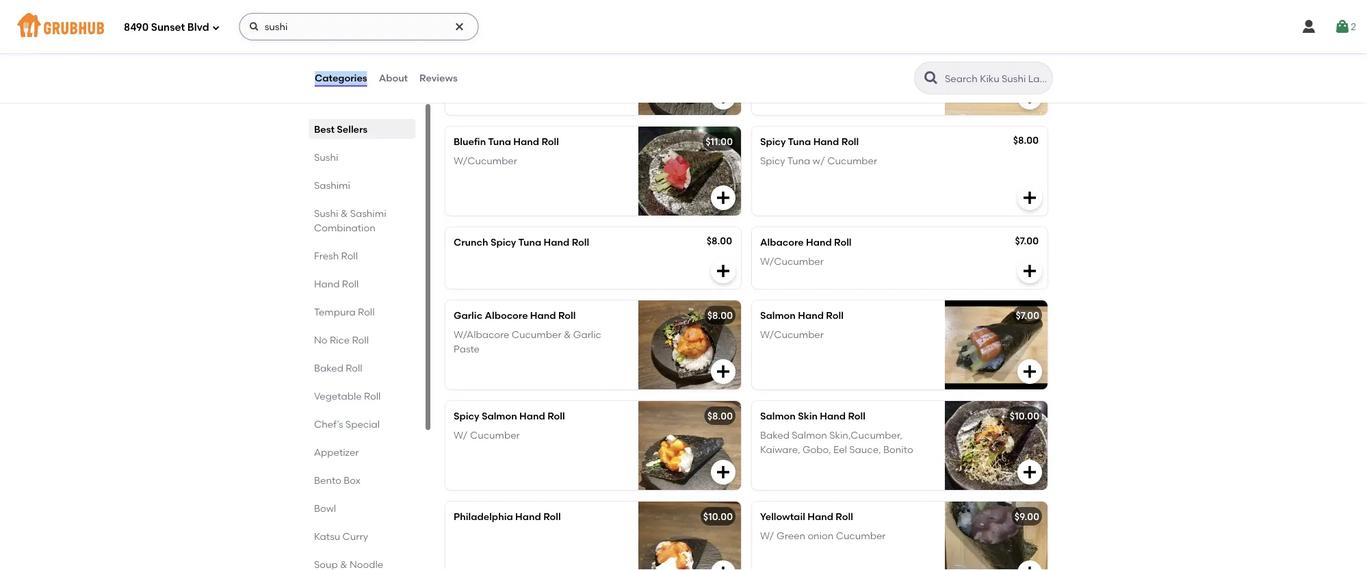 Task type: describe. For each thing, give the bounding box(es) containing it.
spicy right crunch
[[491, 236, 516, 248]]

no rice roll tab
[[314, 333, 410, 347]]

0 vertical spatial $7.00
[[1015, 235, 1039, 247]]

$11.00
[[706, 136, 733, 147]]

reviews
[[420, 72, 458, 84]]

onion
[[808, 530, 834, 542]]

$10.00 for the philadelphia hand roll image
[[704, 511, 733, 523]]

hand roll
[[314, 278, 359, 290]]

salmon skin hand roll image
[[945, 401, 1048, 490]]

checkout
[[1044, 341, 1090, 353]]

yellowtail hand roll
[[760, 511, 853, 523]]

1 vertical spatial $7.00
[[1016, 310, 1040, 321]]

katsu
[[314, 530, 340, 542]]

8490 sunset blvd
[[124, 21, 209, 34]]

proceed
[[991, 341, 1030, 353]]

salmon inside baked salmon skin,cucumber, kaiware, gobo, eel sauce, bonito
[[792, 430, 827, 441]]

gobo,
[[803, 444, 831, 455]]

skin,cucumber,
[[830, 430, 903, 441]]

philadelphia hand roll
[[454, 511, 561, 523]]

salmon hand roll
[[760, 310, 844, 321]]

& inside sushi & sashimi combination
[[341, 207, 348, 219]]

hand inside button
[[527, 35, 553, 47]]

no rice roll
[[314, 334, 369, 346]]

w/cucumber for bluefin
[[454, 155, 517, 167]]

svg image for salmon skin hand roll
[[1022, 464, 1038, 480]]

best sellers
[[314, 123, 368, 135]]

salmon hand roll image
[[945, 300, 1048, 389]]

philadelphia hand roll image
[[639, 502, 741, 570]]

chef's
[[314, 418, 343, 430]]

w/
[[813, 155, 825, 167]]

reviews button
[[419, 53, 458, 103]]

best
[[314, 123, 335, 135]]

cucumber right w/
[[828, 155, 878, 167]]

baked roll
[[314, 362, 363, 374]]

albocore
[[485, 310, 528, 321]]

paste
[[454, 343, 480, 355]]

about
[[379, 72, 408, 84]]

katsu curry tab
[[314, 529, 410, 543]]

$9.00
[[1015, 511, 1040, 523]]

bento box
[[314, 474, 361, 486]]

crunch
[[454, 236, 488, 248]]

main navigation navigation
[[0, 0, 1368, 53]]

kaiware,
[[760, 444, 801, 455]]

baja california hand roll button
[[446, 26, 741, 115]]

categories button
[[314, 53, 368, 103]]

svg image for spicy tuna hand roll
[[1022, 190, 1038, 206]]

bowl tab
[[314, 501, 410, 515]]

spicy salmon hand roll image
[[639, 401, 741, 490]]

box
[[344, 474, 361, 486]]

about button
[[378, 53, 409, 103]]

tuna for spicy tuna hand roll
[[788, 136, 811, 147]]

appetizer tab
[[314, 445, 410, 459]]

philadelphia
[[454, 511, 513, 523]]

sashimi inside sushi & sashimi combination
[[350, 207, 386, 219]]

curry
[[343, 530, 368, 542]]

yellowtail hand roll image
[[945, 502, 1048, 570]]

bluefin tuna hand roll
[[454, 136, 559, 147]]

svg image inside 2 'button'
[[1335, 18, 1351, 35]]

spicy for spicy salmon hand roll
[[454, 410, 479, 422]]

w/albacore cucumber & garlic paste
[[454, 329, 602, 355]]

soypaper. avocado, blue crab
[[760, 55, 902, 66]]

baked for baked roll
[[314, 362, 344, 374]]

baja california hand roll
[[454, 35, 572, 47]]

eel
[[834, 444, 847, 455]]

w/ cucumber
[[454, 430, 520, 441]]

skin
[[798, 410, 818, 422]]

bento box tab
[[314, 473, 410, 487]]

Search for food, convenience, alcohol... search field
[[239, 13, 479, 40]]

garlic inside w/albacore cucumber & garlic paste
[[573, 329, 602, 341]]

spicy for spicy tuna w/ cucumber
[[760, 155, 786, 167]]

sashimi tab
[[314, 178, 410, 192]]

spicy salmon hand roll
[[454, 410, 565, 422]]

bento
[[314, 474, 341, 486]]

baked salmon skin,cucumber, kaiware, gobo, eel sauce, bonito
[[760, 430, 914, 455]]

tempura roll
[[314, 306, 375, 318]]

& inside w/albacore cucumber & garlic paste
[[564, 329, 571, 341]]

tuna for spicy tuna w/ cucumber
[[788, 155, 811, 167]]



Task type: vqa. For each thing, say whether or not it's contained in the screenshot.
ratings
no



Task type: locate. For each thing, give the bounding box(es) containing it.
w/cucumber down salmon hand roll
[[760, 329, 824, 341]]

katsu curry
[[314, 530, 368, 542]]

search icon image
[[923, 70, 940, 86]]

cucumber down spicy salmon hand roll
[[470, 430, 520, 441]]

sunset
[[151, 21, 185, 34]]

1 horizontal spatial garlic
[[573, 329, 602, 341]]

0 vertical spatial sashimi
[[314, 179, 350, 191]]

sushi for sushi
[[314, 151, 338, 163]]

sushi for sushi & sashimi combination
[[314, 207, 338, 219]]

tuna
[[488, 136, 511, 147], [788, 136, 811, 147], [788, 155, 811, 167], [519, 236, 542, 248]]

tuna for bluefin tuna hand roll
[[488, 136, 511, 147]]

0 horizontal spatial $10.00
[[704, 511, 733, 523]]

cucumber
[[828, 155, 878, 167], [512, 329, 562, 341], [470, 430, 520, 441], [836, 530, 886, 542]]

bluefin tuna hand roll image
[[639, 127, 741, 216]]

baked for baked salmon skin,cucumber, kaiware, gobo, eel sauce, bonito
[[760, 430, 790, 441]]

svg image
[[1335, 18, 1351, 35], [454, 21, 465, 32], [212, 24, 220, 32], [715, 89, 732, 105], [1022, 89, 1038, 105], [715, 263, 732, 279], [715, 363, 732, 380], [715, 464, 732, 480], [715, 565, 732, 570], [1022, 565, 1038, 570]]

2 vertical spatial w/cucumber
[[760, 329, 824, 341]]

roll
[[555, 35, 572, 47], [542, 136, 559, 147], [842, 136, 859, 147], [572, 236, 589, 248], [834, 236, 852, 248], [341, 250, 358, 261], [342, 278, 359, 290], [358, 306, 375, 318], [559, 310, 576, 321], [826, 310, 844, 321], [352, 334, 369, 346], [346, 362, 363, 374], [364, 390, 381, 402], [548, 410, 565, 422], [848, 410, 866, 422], [544, 511, 561, 523], [836, 511, 853, 523]]

spicy down spicy tuna hand roll
[[760, 155, 786, 167]]

sushi & sashimi combination tab
[[314, 206, 410, 235]]

sellers
[[337, 123, 368, 135]]

albacore
[[760, 236, 804, 248]]

salmon
[[760, 310, 796, 321], [482, 410, 517, 422], [760, 410, 796, 422], [792, 430, 827, 441]]

sushi
[[314, 151, 338, 163], [314, 207, 338, 219]]

spicy
[[760, 136, 786, 147], [760, 155, 786, 167], [491, 236, 516, 248], [454, 410, 479, 422]]

0 vertical spatial &
[[341, 207, 348, 219]]

to
[[1032, 341, 1042, 353]]

hand roll tab
[[314, 277, 410, 291]]

proceed to checkout
[[991, 341, 1090, 353]]

fresh roll
[[314, 250, 358, 261]]

garlic albocore hand roll
[[454, 310, 576, 321]]

sushi tab
[[314, 150, 410, 164]]

bonito
[[884, 444, 914, 455]]

combination
[[314, 222, 376, 233]]

w/ left green
[[760, 530, 775, 542]]

appetizer
[[314, 446, 359, 458]]

1 horizontal spatial baked
[[760, 430, 790, 441]]

best sellers tab
[[314, 122, 410, 136]]

tempura
[[314, 306, 356, 318]]

0 vertical spatial $10.00
[[1010, 410, 1040, 422]]

blue
[[856, 55, 876, 66]]

crunch spicy tuna hand roll
[[454, 236, 589, 248]]

sushi down best
[[314, 151, 338, 163]]

avocado,
[[809, 55, 853, 66]]

baja
[[454, 35, 475, 47]]

0 vertical spatial w/cucumber
[[454, 155, 517, 167]]

tempura roll tab
[[314, 305, 410, 319]]

1 vertical spatial garlic
[[573, 329, 602, 341]]

1 horizontal spatial &
[[564, 329, 571, 341]]

proceed to checkout button
[[949, 335, 1132, 359]]

chef's special
[[314, 418, 380, 430]]

albacore hand roll
[[760, 236, 852, 248]]

sushi & sashimi combination
[[314, 207, 386, 233]]

& up combination
[[341, 207, 348, 219]]

vegetable
[[314, 390, 362, 402]]

cucumber right onion
[[836, 530, 886, 542]]

w/cucumber down albacore
[[760, 256, 824, 267]]

no
[[314, 334, 328, 346]]

0 vertical spatial baked
[[314, 362, 344, 374]]

rice
[[330, 334, 350, 346]]

baked inside tab
[[314, 362, 344, 374]]

yellowtail
[[760, 511, 806, 523]]

1 horizontal spatial w/
[[760, 530, 775, 542]]

1 vertical spatial w/cucumber
[[760, 256, 824, 267]]

w/cucumber for albacore
[[760, 256, 824, 267]]

2 button
[[1335, 14, 1357, 39]]

w/ down spicy salmon hand roll
[[454, 430, 468, 441]]

tuna right the bluefin
[[488, 136, 511, 147]]

w/cucumber
[[454, 155, 517, 167], [760, 256, 824, 267], [760, 329, 824, 341]]

fresh roll tab
[[314, 248, 410, 263]]

0 horizontal spatial &
[[341, 207, 348, 219]]

sashimi up sushi & sashimi combination
[[314, 179, 350, 191]]

baja california hand roll image
[[639, 26, 741, 115]]

baked
[[314, 362, 344, 374], [760, 430, 790, 441]]

1 vertical spatial &
[[564, 329, 571, 341]]

baked inside baked salmon skin,cucumber, kaiware, gobo, eel sauce, bonito
[[760, 430, 790, 441]]

soypaper.
[[760, 55, 807, 66]]

sauce,
[[850, 444, 881, 455]]

0 horizontal spatial baked
[[314, 362, 344, 374]]

bluefin
[[454, 136, 486, 147]]

garlic
[[454, 310, 483, 321], [573, 329, 602, 341]]

heavenly blue crab hand roll image
[[945, 26, 1048, 115]]

1 vertical spatial sashimi
[[350, 207, 386, 219]]

sashimi
[[314, 179, 350, 191], [350, 207, 386, 219]]

w/cucumber for salmon
[[760, 329, 824, 341]]

0 vertical spatial w/
[[454, 430, 468, 441]]

w/
[[454, 430, 468, 441], [760, 530, 775, 542]]

fresh
[[314, 250, 339, 261]]

chef's special tab
[[314, 417, 410, 431]]

1 vertical spatial w/
[[760, 530, 775, 542]]

&
[[341, 207, 348, 219], [564, 329, 571, 341]]

green
[[777, 530, 806, 542]]

0 vertical spatial sushi
[[314, 151, 338, 163]]

spicy up 'w/ cucumber' at left
[[454, 410, 479, 422]]

1 vertical spatial baked
[[760, 430, 790, 441]]

svg image
[[1301, 18, 1318, 35], [249, 21, 260, 32], [715, 190, 732, 206], [1022, 190, 1038, 206], [1022, 263, 1038, 279], [1022, 363, 1038, 380], [1022, 464, 1038, 480]]

hand
[[527, 35, 553, 47], [514, 136, 539, 147], [814, 136, 839, 147], [544, 236, 570, 248], [806, 236, 832, 248], [314, 278, 340, 290], [530, 310, 556, 321], [798, 310, 824, 321], [520, 410, 545, 422], [820, 410, 846, 422], [515, 511, 541, 523], [808, 511, 834, 523]]

vegetable roll
[[314, 390, 381, 402]]

$10.00
[[1010, 410, 1040, 422], [704, 511, 733, 523]]

garlic albocore hand roll image
[[639, 300, 741, 389]]

& down garlic albocore hand roll
[[564, 329, 571, 341]]

sushi up combination
[[314, 207, 338, 219]]

crab
[[878, 55, 902, 66]]

spicy up spicy tuna w/ cucumber
[[760, 136, 786, 147]]

tuna right crunch
[[519, 236, 542, 248]]

8490
[[124, 21, 149, 34]]

w/ green onion cucumber
[[760, 530, 886, 542]]

roll inside button
[[555, 35, 572, 47]]

svg image for salmon hand roll
[[1022, 363, 1038, 380]]

california
[[478, 35, 525, 47]]

1 horizontal spatial $10.00
[[1010, 410, 1040, 422]]

w/cucumber down the bluefin
[[454, 155, 517, 167]]

blvd
[[187, 21, 209, 34]]

spicy tuna w/ cucumber
[[760, 155, 878, 167]]

w/ for w/ green onion cucumber
[[760, 530, 775, 542]]

1 sushi from the top
[[314, 151, 338, 163]]

cucumber inside w/albacore cucumber & garlic paste
[[512, 329, 562, 341]]

soypaper. avocado, blue crab button
[[752, 26, 1048, 115]]

$7.00
[[1015, 235, 1039, 247], [1016, 310, 1040, 321]]

2 sushi from the top
[[314, 207, 338, 219]]

roll inside tab
[[358, 306, 375, 318]]

w/albacore
[[454, 329, 510, 341]]

0 horizontal spatial w/
[[454, 430, 468, 441]]

1 vertical spatial $10.00
[[704, 511, 733, 523]]

1 vertical spatial sushi
[[314, 207, 338, 219]]

cucumber down garlic albocore hand roll
[[512, 329, 562, 341]]

special
[[346, 418, 380, 430]]

tuna up spicy tuna w/ cucumber
[[788, 136, 811, 147]]

2
[[1351, 21, 1357, 32]]

spicy for spicy tuna hand roll
[[760, 136, 786, 147]]

w/ for w/ cucumber
[[454, 430, 468, 441]]

svg image for albacore hand roll
[[1022, 263, 1038, 279]]

baked roll tab
[[314, 361, 410, 375]]

svg image for bluefin tuna hand roll
[[715, 190, 732, 206]]

sushi inside sushi & sashimi combination
[[314, 207, 338, 219]]

tab
[[314, 557, 410, 570]]

hand inside tab
[[314, 278, 340, 290]]

Search Kiku Sushi Larchmont search field
[[944, 72, 1049, 85]]

baked up the kaiware,
[[760, 430, 790, 441]]

tuna left w/
[[788, 155, 811, 167]]

0 horizontal spatial garlic
[[454, 310, 483, 321]]

baked down no
[[314, 362, 344, 374]]

$8.00
[[1013, 134, 1039, 146], [707, 235, 732, 247], [708, 310, 733, 321], [708, 410, 733, 422]]

0 vertical spatial garlic
[[454, 310, 483, 321]]

$10.00 for the salmon skin hand roll image
[[1010, 410, 1040, 422]]

salmon skin hand roll
[[760, 410, 866, 422]]

spicy tuna hand roll
[[760, 136, 859, 147]]

vegetable roll tab
[[314, 389, 410, 403]]

categories
[[315, 72, 367, 84]]

sashimi up combination
[[350, 207, 386, 219]]

bowl
[[314, 502, 336, 514]]



